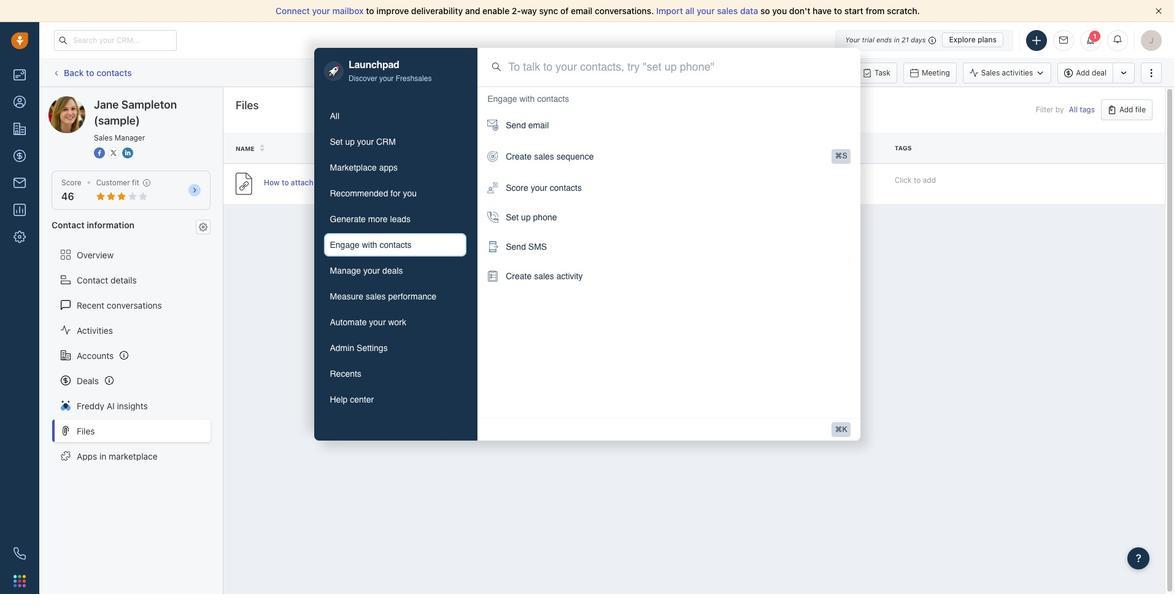 Task type: describe. For each thing, give the bounding box(es) containing it.
freshsales
[[396, 75, 432, 83]]

added on
[[801, 145, 835, 152]]

manage
[[330, 266, 361, 276]]

back to contacts
[[64, 67, 132, 78]]

deliverability
[[411, 6, 463, 16]]

data
[[741, 6, 759, 16]]

up for your
[[345, 137, 355, 147]]

ai
[[107, 401, 115, 411]]

meeting button
[[904, 62, 957, 83]]

sales for activity
[[534, 272, 554, 281]]

from
[[866, 6, 885, 16]]

0 vertical spatial sales
[[982, 68, 1001, 77]]

owner
[[518, 145, 543, 152]]

engage for the engage with contacts button
[[330, 240, 360, 250]]

insights
[[117, 401, 148, 411]]

marketplace apps button
[[324, 156, 467, 180]]

contacts inside button
[[380, 240, 412, 250]]

send email
[[506, 120, 549, 130]]

mailbox
[[333, 6, 364, 16]]

close image
[[1157, 8, 1163, 14]]

of
[[561, 6, 569, 16]]

overview
[[77, 250, 114, 260]]

recents button
[[324, 363, 467, 386]]

import
[[657, 6, 684, 16]]

sales inside jane sampleton (sample) sales manager
[[94, 133, 113, 142]]

your
[[846, 36, 861, 44]]

contacts?
[[342, 178, 377, 187]]

set for set up phone
[[506, 213, 519, 222]]

46
[[61, 191, 74, 202]]

2-
[[512, 6, 521, 16]]

how to attach files to contacts?
[[264, 178, 377, 187]]

information
[[87, 220, 135, 230]]

don't
[[790, 6, 811, 16]]

to left add
[[914, 175, 921, 185]]

score for your
[[506, 183, 529, 193]]

back
[[64, 67, 84, 78]]

filter by all tags
[[1037, 105, 1096, 114]]

create for create sales sequence
[[506, 152, 532, 162]]

1 link
[[1081, 30, 1102, 51]]

all tags link
[[1070, 105, 1096, 114]]

to left start
[[835, 6, 843, 16]]

score for 46
[[61, 178, 82, 187]]

1
[[1094, 32, 1098, 40]]

contact details
[[77, 275, 137, 285]]

your left mailbox
[[312, 6, 330, 16]]

engage with contacts button
[[324, 234, 467, 257]]

your inside the list of options list box
[[531, 183, 548, 193]]

manager
[[115, 133, 145, 142]]

james
[[518, 179, 541, 189]]

0 vertical spatial you
[[773, 6, 788, 16]]

filter
[[1037, 105, 1054, 114]]

so
[[761, 6, 771, 16]]

0 vertical spatial email
[[571, 6, 593, 16]]

jane
[[94, 98, 119, 111]]

freshworks switcher image
[[14, 575, 26, 588]]

score 46
[[61, 178, 82, 202]]

send email image
[[1060, 36, 1069, 44]]

help center button
[[324, 388, 467, 412]]

leads
[[390, 215, 411, 224]]

apps in marketplace
[[77, 451, 158, 462]]

measure sales performance button
[[324, 285, 467, 309]]

attach
[[291, 178, 314, 187]]

generate more leads
[[330, 215, 411, 224]]

work
[[388, 318, 407, 328]]

0 vertical spatial files
[[236, 99, 259, 112]]

help
[[330, 395, 348, 405]]

connect
[[276, 6, 310, 16]]

generate
[[330, 215, 366, 224]]

46 button
[[61, 191, 74, 202]]

how
[[264, 178, 280, 187]]

tags
[[895, 144, 912, 152]]

marketplace apps
[[330, 163, 398, 173]]

you inside button
[[403, 189, 417, 199]]

apps
[[379, 163, 398, 173]]

⌘ for k
[[836, 425, 843, 434]]

by
[[1056, 105, 1065, 114]]

your inside button
[[357, 137, 374, 147]]

explore plans link
[[943, 33, 1004, 47]]

manage your deals
[[330, 266, 403, 276]]

create sales sequence
[[506, 152, 594, 162]]

deal
[[1093, 68, 1107, 77]]

engage with contacts heading inside the list of options list box
[[488, 93, 570, 105]]

accounts
[[77, 350, 114, 361]]

for
[[391, 189, 401, 199]]

to right mailbox
[[366, 6, 374, 16]]

add file
[[1120, 105, 1147, 114]]

your right all
[[697, 6, 715, 16]]

admin settings
[[330, 344, 388, 353]]

recent conversations
[[77, 300, 162, 310]]

sales for sequence
[[534, 152, 554, 162]]

with for the engage with contacts button
[[362, 240, 377, 250]]

phone element
[[7, 542, 32, 566]]

tab list containing all
[[324, 105, 467, 412]]

recommended
[[330, 189, 388, 199]]

more
[[368, 215, 388, 224]]

score your contacts
[[506, 183, 582, 193]]

s
[[843, 152, 848, 160]]

to right the files
[[333, 178, 340, 187]]

k
[[843, 425, 848, 434]]



Task type: locate. For each thing, give the bounding box(es) containing it.
create up james
[[506, 152, 532, 162]]

with inside button
[[362, 240, 377, 250]]

you right for
[[403, 189, 417, 199]]

conversations.
[[595, 6, 654, 16]]

launchpad discover your freshsales
[[349, 60, 432, 83]]

to right how
[[282, 178, 289, 187]]

score inside the list of options list box
[[506, 183, 529, 193]]

measure
[[330, 292, 364, 302]]

ends
[[877, 36, 893, 44]]

email button
[[675, 62, 719, 83]]

files up name
[[236, 99, 259, 112]]

⌘ inside the list of options list box
[[836, 152, 843, 160]]

plans
[[978, 35, 997, 44]]

1 vertical spatial add
[[1120, 105, 1134, 114]]

engage with contacts for the list of options list box
[[488, 94, 570, 104]]

automate
[[330, 318, 367, 328]]

add deal button
[[1058, 62, 1114, 83]]

customer
[[96, 178, 130, 187]]

1 vertical spatial email
[[529, 120, 549, 130]]

0 horizontal spatial add
[[1077, 68, 1091, 77]]

your trial ends in 21 days
[[846, 36, 926, 44]]

help center
[[330, 395, 374, 405]]

0 vertical spatial add
[[1077, 68, 1091, 77]]

sampleton
[[121, 98, 177, 111]]

0 horizontal spatial up
[[345, 137, 355, 147]]

create for create sales activity
[[506, 272, 532, 281]]

engage with contacts
[[488, 94, 570, 104], [488, 94, 570, 104], [330, 240, 412, 250]]

1 horizontal spatial you
[[773, 6, 788, 16]]

1 send from the top
[[506, 120, 526, 130]]

and
[[465, 6, 481, 16]]

crm
[[376, 137, 396, 147]]

0 horizontal spatial set
[[330, 137, 343, 147]]

1 horizontal spatial all
[[1070, 105, 1079, 114]]

apps
[[77, 451, 97, 462]]

email right 'of'
[[571, 6, 593, 16]]

your inside launchpad discover your freshsales
[[380, 75, 394, 83]]

tab list
[[324, 105, 467, 412]]

add for add file
[[1120, 105, 1134, 114]]

added
[[801, 145, 824, 152]]

contact up the recent
[[77, 275, 108, 285]]

with inside the list of options list box
[[520, 94, 535, 104]]

recommended for you button
[[324, 182, 467, 205]]

1 vertical spatial in
[[100, 451, 106, 462]]

contact
[[52, 220, 85, 230], [77, 275, 108, 285]]

2 send from the top
[[506, 242, 526, 252]]

Search your CRM... text field
[[54, 30, 177, 51]]

0 vertical spatial ⌘
[[836, 152, 843, 160]]

set for set up your crm
[[330, 137, 343, 147]]

engage with contacts inside button
[[330, 240, 412, 250]]

fit
[[132, 178, 139, 187]]

0 horizontal spatial files
[[77, 426, 95, 436]]

1 ⌘ from the top
[[836, 152, 843, 160]]

1 horizontal spatial files
[[236, 99, 259, 112]]

peterson
[[543, 179, 574, 189]]

⌘ k
[[836, 425, 848, 434]]

deals
[[77, 376, 99, 386]]

up left "phone"
[[522, 213, 531, 222]]

all right by
[[1070, 105, 1079, 114]]

up inside button
[[345, 137, 355, 147]]

⌘ s
[[836, 152, 848, 160]]

create down send sms
[[506, 272, 532, 281]]

mng settings image
[[199, 223, 208, 231]]

engage inside the list of options list box
[[488, 94, 517, 104]]

task
[[875, 68, 891, 77]]

files
[[236, 99, 259, 112], [77, 426, 95, 436]]

set up send sms
[[506, 213, 519, 222]]

engage for the list of options list box
[[488, 94, 517, 104]]

contact for contact details
[[77, 275, 108, 285]]

sales for performance
[[366, 292, 386, 302]]

press-command-k-to-open-and-close element
[[833, 423, 851, 437]]

add left deal
[[1077, 68, 1091, 77]]

your left crm
[[357, 137, 374, 147]]

discover
[[349, 75, 378, 83]]

0 vertical spatial create
[[506, 152, 532, 162]]

contact down 46 button
[[52, 220, 85, 230]]

1 vertical spatial files
[[77, 426, 95, 436]]

1 vertical spatial up
[[522, 213, 531, 222]]

sales up james peterson
[[534, 152, 554, 162]]

create
[[506, 152, 532, 162], [506, 272, 532, 281]]

scratch.
[[888, 6, 921, 16]]

recents
[[330, 369, 362, 379]]

all up set up your crm
[[330, 111, 340, 121]]

files
[[316, 178, 331, 187]]

tags
[[1081, 105, 1096, 114]]

engage inside button
[[330, 240, 360, 250]]

your left work
[[369, 318, 386, 328]]

engage with contacts inside the list of options list box
[[488, 94, 570, 104]]

1 horizontal spatial in
[[895, 36, 900, 44]]

your left deals
[[364, 266, 380, 276]]

1 vertical spatial ⌘
[[836, 425, 843, 434]]

send left sms
[[506, 242, 526, 252]]

launchpad
[[349, 60, 400, 71]]

conversations
[[107, 300, 162, 310]]

phone image
[[14, 548, 26, 560]]

connect your mailbox to improve deliverability and enable 2-way sync of email conversations. import all your sales data so you don't have to start from scratch.
[[276, 6, 921, 16]]

measure sales performance
[[330, 292, 437, 302]]

with
[[520, 94, 535, 104], [520, 94, 535, 104], [362, 240, 377, 250]]

with for the list of options list box
[[520, 94, 535, 104]]

1 horizontal spatial email
[[571, 6, 593, 16]]

list of options list box
[[478, 87, 861, 291]]

1 horizontal spatial set
[[506, 213, 519, 222]]

0 horizontal spatial sales
[[94, 133, 113, 142]]

0 horizontal spatial all
[[330, 111, 340, 121]]

sales
[[982, 68, 1001, 77], [94, 133, 113, 142]]

(sample)
[[94, 114, 140, 127]]

0 vertical spatial contact
[[52, 220, 85, 230]]

up inside the list of options list box
[[522, 213, 531, 222]]

sequence
[[557, 152, 594, 162]]

0 vertical spatial in
[[895, 36, 900, 44]]

set inside button
[[330, 137, 343, 147]]

To talk to your contacts, try "set up phone" field
[[509, 59, 846, 75]]

you right so
[[773, 6, 788, 16]]

set
[[330, 137, 343, 147], [506, 213, 519, 222]]

email
[[693, 68, 712, 77]]

your up "phone"
[[531, 183, 548, 193]]

add for add deal
[[1077, 68, 1091, 77]]

1 horizontal spatial score
[[506, 183, 529, 193]]

task button
[[857, 62, 898, 83]]

contacts
[[97, 67, 132, 78], [538, 94, 570, 104], [538, 94, 570, 104], [550, 183, 582, 193], [380, 240, 412, 250]]

sales up automate your work
[[366, 292, 386, 302]]

meeting
[[922, 68, 951, 77]]

have
[[813, 6, 832, 16]]

sync
[[540, 6, 559, 16]]

your inside button
[[364, 266, 380, 276]]

1 vertical spatial contact
[[77, 275, 108, 285]]

jane sampleton (sample) sales manager
[[94, 98, 177, 142]]

sales activities button
[[963, 62, 1058, 83], [963, 62, 1052, 83]]

file
[[1136, 105, 1147, 114]]

explore
[[950, 35, 976, 44]]

all
[[686, 6, 695, 16]]

add left file
[[1120, 105, 1134, 114]]

0 vertical spatial set
[[330, 137, 343, 147]]

send
[[506, 120, 526, 130], [506, 242, 526, 252]]

1 horizontal spatial up
[[522, 213, 531, 222]]

1 vertical spatial you
[[403, 189, 417, 199]]

way
[[521, 6, 537, 16]]

sales
[[718, 6, 738, 16], [534, 152, 554, 162], [534, 272, 554, 281], [366, 292, 386, 302]]

0 horizontal spatial in
[[100, 451, 106, 462]]

admin
[[330, 344, 355, 353]]

sales left "activities"
[[982, 68, 1001, 77]]

score up set up phone
[[506, 183, 529, 193]]

send for send sms
[[506, 242, 526, 252]]

to right back
[[86, 67, 94, 78]]

1 horizontal spatial add
[[1120, 105, 1134, 114]]

all inside button
[[330, 111, 340, 121]]

in left 21
[[895, 36, 900, 44]]

sms
[[529, 242, 547, 252]]

add file button
[[1102, 99, 1153, 120]]

email up owner on the top left
[[529, 120, 549, 130]]

import all your sales data link
[[657, 6, 761, 16]]

sales inside measure sales performance button
[[366, 292, 386, 302]]

freddy ai insights
[[77, 401, 148, 411]]

send for send email
[[506, 120, 526, 130]]

⌘ for s
[[836, 152, 843, 160]]

set up marketplace
[[330, 137, 343, 147]]

in right apps
[[100, 451, 106, 462]]

up up marketplace
[[345, 137, 355, 147]]

⌘ inside press-command-k-to-open-and-close element
[[836, 425, 843, 434]]

activity
[[557, 272, 583, 281]]

settings
[[357, 344, 388, 353]]

up for phone
[[522, 213, 531, 222]]

connect your mailbox link
[[276, 6, 366, 16]]

score
[[61, 178, 82, 187], [506, 183, 529, 193]]

engage with contacts for the engage with contacts button
[[330, 240, 412, 250]]

score up 46
[[61, 178, 82, 187]]

send sms
[[506, 242, 547, 252]]

files up apps
[[77, 426, 95, 436]]

1 vertical spatial sales
[[94, 133, 113, 142]]

sales down (sample)
[[94, 133, 113, 142]]

performance
[[388, 292, 437, 302]]

your down launchpad
[[380, 75, 394, 83]]

contact for contact information
[[52, 220, 85, 230]]

0 vertical spatial send
[[506, 120, 526, 130]]

in
[[895, 36, 900, 44], [100, 451, 106, 462]]

1 vertical spatial create
[[506, 272, 532, 281]]

email inside the list of options list box
[[529, 120, 549, 130]]

trial
[[863, 36, 875, 44]]

automate your work button
[[324, 311, 467, 334]]

0 horizontal spatial you
[[403, 189, 417, 199]]

0 vertical spatial up
[[345, 137, 355, 147]]

engage with contacts heading
[[488, 93, 570, 105], [488, 93, 570, 105]]

activities
[[1003, 68, 1034, 77]]

1 horizontal spatial sales
[[982, 68, 1001, 77]]

send up owner on the top left
[[506, 120, 526, 130]]

enable
[[483, 6, 510, 16]]

1 create from the top
[[506, 152, 532, 162]]

1 vertical spatial send
[[506, 242, 526, 252]]

2 create from the top
[[506, 272, 532, 281]]

2 ⌘ from the top
[[836, 425, 843, 434]]

set inside the list of options list box
[[506, 213, 519, 222]]

sales left data
[[718, 6, 738, 16]]

engage
[[488, 94, 517, 104], [488, 94, 517, 104], [330, 240, 360, 250]]

create sales activity
[[506, 272, 583, 281]]

your inside 'button'
[[369, 318, 386, 328]]

sales left activity
[[534, 272, 554, 281]]

0 horizontal spatial score
[[61, 178, 82, 187]]

1 vertical spatial set
[[506, 213, 519, 222]]

name
[[236, 145, 255, 152]]

0 horizontal spatial email
[[529, 120, 549, 130]]

add
[[924, 175, 937, 185]]



Task type: vqa. For each thing, say whether or not it's contained in the screenshot.
market
no



